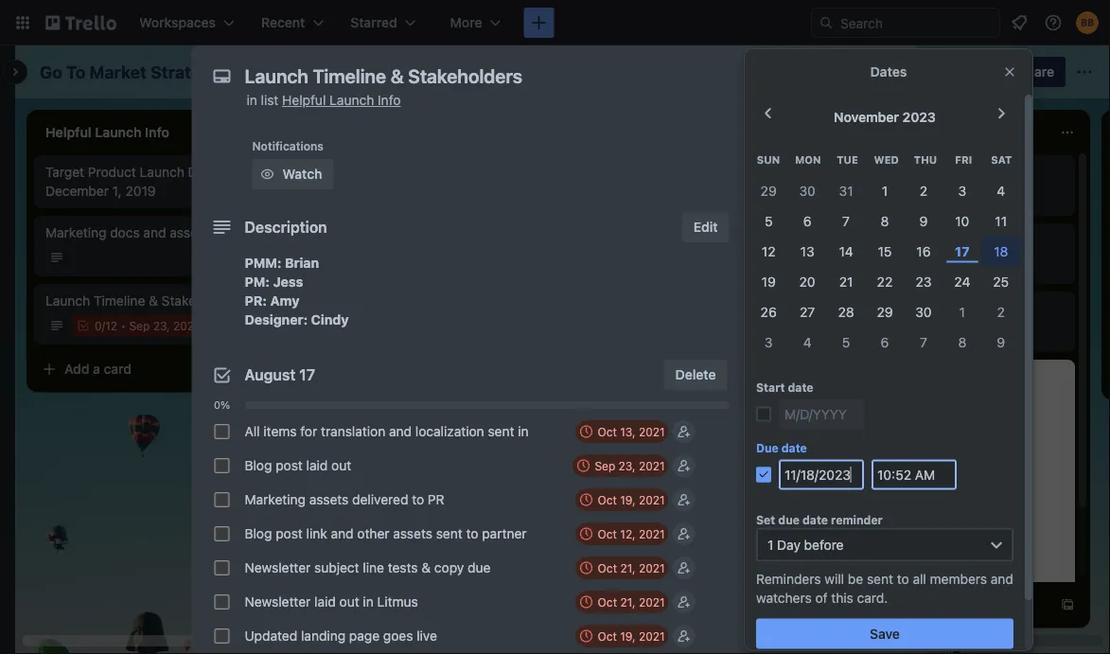 Task type: describe. For each thing, give the bounding box(es) containing it.
3 for the bottom 3 button
[[765, 334, 773, 350]]

delete link
[[664, 360, 727, 390]]

1 vertical spatial 29
[[877, 304, 893, 319]]

1 vertical spatial 2 button
[[982, 297, 1021, 327]]

aug
[[875, 190, 895, 203]]

bob builder (bobbuilder40) image
[[959, 59, 986, 85]]

add for topmost "add a card" button
[[333, 319, 358, 335]]

2 vertical spatial launch
[[45, 293, 90, 309]]

post for laid
[[276, 458, 303, 473]]

2 vertical spatial date
[[803, 513, 828, 527]]

1 vertical spatial 29 button
[[866, 297, 904, 327]]

post for link
[[276, 526, 303, 541]]

in-app announcement link
[[852, 299, 1064, 318]]

card.
[[857, 589, 888, 605]]

19, inside option
[[893, 258, 909, 272]]

23 button
[[904, 266, 943, 297]]

target product launch date: december 1, 2019 link
[[45, 163, 265, 201]]

blog post link and other assets sent to partner
[[245, 526, 527, 541]]

15 button
[[866, 236, 904, 266]]

marketing inside update assorted references on existing marketing pages
[[365, 251, 426, 267]]

show menu image
[[1075, 62, 1094, 81]]

1 horizontal spatial 6 button
[[866, 327, 904, 357]]

1 vertical spatial 2
[[997, 304, 1005, 319]]

0 vertical spatial due
[[778, 513, 800, 527]]

to left partner
[[466, 526, 478, 541]]

page
[[349, 628, 380, 644]]

26
[[761, 304, 777, 319]]

oct 21, 2021 for newsletter laid out in litmus
[[598, 595, 665, 609]]

august 17 group
[[207, 415, 729, 654]]

bob builder (bobbuilder40) image
[[1076, 11, 1099, 34]]

0 vertical spatial 1 button
[[866, 175, 904, 206]]

Marketing assets delivered to PR checkbox
[[214, 492, 230, 507]]

25
[[993, 273, 1009, 289]]

23
[[916, 273, 932, 289]]

/
[[102, 319, 105, 332]]

newsletter for newsletter laid out in litmus
[[245, 594, 311, 610]]

13,
[[620, 425, 636, 438]]

0 vertical spatial announcement
[[923, 232, 1016, 248]]

0 vertical spatial launch
[[330, 92, 374, 108]]

0 horizontal spatial 7 button
[[827, 206, 866, 236]]

assets inside marketing docs and assets "link"
[[170, 225, 209, 240]]

oct 12, 2021 button
[[575, 522, 669, 545]]

sat
[[991, 154, 1012, 166]]

oct 19, 2021 button for updated landing page goes live
[[575, 625, 669, 647]]

0 horizontal spatial 23,
[[153, 319, 170, 332]]

12 button
[[749, 236, 788, 266]]

1 vertical spatial 5 button
[[827, 327, 866, 357]]

& inside august 17 group
[[421, 560, 431, 575]]

27
[[800, 304, 815, 319]]

existing
[[314, 251, 361, 267]]

blog post laid out
[[245, 458, 351, 473]]

8 for 8 button to the right
[[958, 334, 967, 350]]

1 vertical spatial 4 button
[[788, 327, 827, 357]]

members
[[775, 159, 833, 174]]

sep inside sep 23, 2021 button
[[595, 459, 615, 472]]

custom fields
[[775, 386, 864, 401]]

date for start date
[[788, 381, 814, 394]]

fix alignment issue on /pricing link
[[314, 163, 534, 182]]

oct for newsletter subject line tests & copy due
[[598, 561, 617, 575]]

drive
[[823, 499, 855, 515]]

list
[[261, 92, 279, 108]]

market
[[90, 62, 147, 82]]

sep 23, 2021 button
[[572, 454, 669, 477]]

6 for the left 6 button
[[803, 213, 812, 228]]

25 button
[[982, 266, 1021, 297]]

28
[[838, 304, 854, 319]]

1 vertical spatial 17
[[299, 366, 315, 384]]

close popover image
[[1002, 64, 1017, 80]]

0 horizontal spatial 5
[[765, 213, 773, 228]]

21, for newsletter laid out in litmus
[[620, 595, 636, 609]]

2023
[[903, 109, 936, 125]]

2 vertical spatial in
[[363, 594, 374, 610]]

21
[[839, 273, 853, 289]]

oct 19, 2021 for marketing assets delivered to pr
[[598, 493, 665, 506]]

sent for to
[[436, 526, 463, 541]]

0 vertical spatial 30
[[799, 182, 816, 198]]

/pricing
[[453, 164, 499, 180]]

labels link
[[744, 189, 903, 220]]

jul for jul 19, 2020
[[875, 258, 890, 272]]

save button
[[756, 618, 1014, 649]]

of
[[815, 589, 828, 605]]

11
[[995, 213, 1007, 228]]

and right link
[[331, 526, 354, 541]]

create from template… image
[[254, 362, 269, 377]]

1 horizontal spatial 8 button
[[943, 327, 982, 357]]

Newsletter laid out in Litmus checkbox
[[214, 594, 230, 610]]

search image
[[819, 15, 834, 30]]

2 horizontal spatial assets
[[393, 526, 432, 541]]

0 horizontal spatial power-
[[744, 434, 784, 448]]

1 vertical spatial laid
[[314, 594, 336, 610]]

20
[[799, 273, 816, 289]]

0 horizontal spatial ups
[[784, 434, 806, 448]]

sent for in
[[488, 424, 514, 439]]

blog post - announcement
[[852, 232, 1016, 248]]

date:
[[188, 164, 220, 180]]

pr
[[428, 492, 445, 507]]

in-app announcement
[[852, 301, 990, 316]]

1 vertical spatial 30 button
[[904, 297, 943, 327]]

card up "mon"
[[784, 132, 809, 145]]

12,
[[620, 527, 636, 540]]

2 vertical spatial 2020
[[914, 327, 942, 340]]

reminder
[[831, 513, 883, 527]]

newsletter laid out in litmus
[[245, 594, 418, 610]]

oct for marketing assets delivered to pr
[[598, 493, 617, 506]]

24
[[954, 273, 970, 289]]

22 button
[[866, 266, 904, 297]]

watchers
[[756, 589, 812, 605]]

1 vertical spatial out
[[339, 594, 359, 610]]

0 horizontal spatial in
[[247, 92, 257, 108]]

0 vertical spatial add a card button
[[303, 312, 515, 343]]

17 inside button
[[955, 243, 970, 259]]

power-ups
[[744, 434, 806, 448]]

21, for newsletter subject line tests & copy due
[[620, 561, 636, 575]]

1 vertical spatial 12
[[105, 319, 117, 332]]

11 button
[[982, 206, 1021, 236]]

•
[[121, 319, 126, 332]]

oct 21, 2021 button for newsletter subject line tests & copy due
[[575, 557, 669, 579]]

card for "add a card" button associated with in-app announcement
[[910, 597, 938, 612]]

0 horizontal spatial 5 button
[[749, 206, 788, 236]]

Blog post laid out checkbox
[[214, 458, 230, 473]]

start date
[[756, 381, 814, 394]]

0 horizontal spatial 6 button
[[788, 206, 827, 236]]

description
[[245, 218, 327, 236]]

1 for the bottom 1 button
[[959, 304, 965, 319]]

0 horizontal spatial 8 button
[[866, 206, 904, 236]]

sm image for cover
[[750, 346, 769, 365]]

Add time text field
[[872, 459, 957, 490]]

Jul 23, 2020 checkbox
[[852, 322, 947, 345]]

last month image
[[757, 102, 780, 125]]

alignment
[[335, 164, 395, 180]]

1 vertical spatial 1 button
[[943, 297, 982, 327]]

1 horizontal spatial 30
[[916, 304, 932, 319]]

marketing docs and assets link
[[45, 223, 265, 242]]

19, for marketing assets delivered to pr
[[620, 493, 636, 506]]

jul 23, 2020
[[875, 327, 942, 340]]

before
[[804, 536, 844, 552]]

designer:
[[245, 312, 308, 327]]

Updated landing page goes live checkbox
[[214, 628, 230, 644]]

add a card button for launch timeline & stakeholders
[[34, 354, 246, 384]]

aug 21, 2020
[[875, 190, 945, 203]]

6 for the rightmost 6 button
[[881, 334, 889, 350]]

0 horizontal spatial sep
[[129, 319, 150, 332]]

1 horizontal spatial ups
[[848, 575, 873, 591]]

0 vertical spatial out
[[331, 458, 351, 473]]

on for references
[[488, 232, 504, 248]]

0 horizontal spatial 29 button
[[749, 175, 788, 206]]

marketing docs and assets
[[45, 225, 209, 240]]

8 for leftmost 8 button
[[881, 213, 889, 228]]

0 vertical spatial add a card
[[333, 319, 400, 335]]

1 vertical spatial assets
[[309, 492, 349, 507]]

oct 19, 2021 button for marketing assets delivered to pr
[[575, 488, 669, 511]]

be
[[848, 571, 863, 586]]

add for "add a card" button associated with in-app announcement
[[871, 597, 896, 612]]

social promotion
[[852, 164, 955, 180]]

2021 for updated landing page goes live
[[639, 629, 665, 643]]

21, inside aug 21, 2020 checkbox
[[899, 190, 914, 203]]

and inside the reminders will be sent to all members and watchers of this card.
[[991, 571, 1014, 586]]

0 notifications image
[[1008, 11, 1031, 34]]

items
[[263, 424, 297, 439]]

2021 for blog post laid out
[[639, 459, 665, 472]]

litmus
[[377, 594, 418, 610]]

14 button
[[827, 236, 866, 266]]

22
[[877, 273, 893, 289]]

0 horizontal spatial 4
[[803, 334, 812, 350]]

1 vertical spatial 9 button
[[982, 327, 1021, 357]]

and inside "link"
[[143, 225, 166, 240]]

sm image for labels
[[750, 195, 769, 214]]

board button
[[382, 57, 483, 87]]

landing
[[301, 628, 346, 644]]

19 button
[[749, 266, 788, 297]]

google
[[775, 499, 819, 515]]

promotion
[[892, 164, 955, 180]]

will
[[825, 571, 844, 586]]

reminders will be sent to all members and watchers of this card.
[[756, 571, 1014, 605]]

31
[[839, 182, 853, 198]]

0 horizontal spatial 29
[[761, 182, 777, 198]]

1 horizontal spatial a
[[362, 319, 369, 335]]

issue
[[399, 164, 430, 180]]

custom
[[775, 386, 823, 401]]

jul for jul 23, 2020
[[875, 327, 890, 340]]

marketing for marketing assets delivered to pr
[[245, 492, 306, 507]]

Board name text field
[[30, 57, 310, 87]]

18
[[994, 243, 1008, 259]]

0 vertical spatial 2 button
[[904, 175, 943, 206]]

blog for blog post link and other assets sent to partner
[[245, 526, 272, 541]]

24 button
[[943, 266, 982, 297]]

16
[[917, 243, 931, 259]]

0 vertical spatial 3 button
[[943, 175, 982, 206]]

1 vertical spatial 7
[[920, 334, 927, 350]]

0
[[95, 319, 102, 332]]

0 vertical spatial 9
[[920, 213, 928, 228]]

launch inside 'target product launch date: december 1, 2019'
[[140, 164, 184, 180]]

1 vertical spatial 5
[[842, 334, 850, 350]]

23, for sep 23, 2021
[[619, 459, 636, 472]]

0 horizontal spatial 9 button
[[904, 206, 943, 236]]

2020 for promotion
[[917, 190, 945, 203]]



Task type: vqa. For each thing, say whether or not it's contained in the screenshot.
Oct related to Newsletter subject line tests & copy due
yes



Task type: locate. For each thing, give the bounding box(es) containing it.
2 vertical spatial sent
[[867, 571, 893, 586]]

29 right in-
[[877, 304, 893, 319]]

3 oct from the top
[[598, 527, 617, 540]]

1 down the social at the top of the page
[[882, 182, 888, 198]]

and right members
[[991, 571, 1014, 586]]

on right references
[[488, 232, 504, 248]]

1 vertical spatial power-
[[803, 575, 848, 591]]

sm image inside watch button
[[258, 165, 277, 184]]

1 down 24 button at the right of the page
[[959, 304, 965, 319]]

1 horizontal spatial 8
[[958, 334, 967, 350]]

2 oct 21, 2021 from the top
[[598, 595, 665, 609]]

copy
[[434, 560, 464, 575]]

26 button
[[749, 297, 788, 327]]

2 horizontal spatial marketing
[[365, 251, 426, 267]]

sm image up 19 at the right of page
[[750, 233, 769, 252]]

post left link
[[276, 526, 303, 541]]

add a card down existing
[[333, 319, 400, 335]]

2020 up the 23
[[912, 258, 940, 272]]

in-
[[852, 301, 869, 316]]

1 vertical spatial 7 button
[[904, 327, 943, 357]]

create board or workspace image
[[530, 13, 548, 32]]

0 vertical spatial 9 button
[[904, 206, 943, 236]]

members
[[930, 571, 987, 586]]

updated
[[245, 628, 297, 644]]

1 vertical spatial ups
[[848, 575, 873, 591]]

sm image inside members link
[[750, 157, 769, 176]]

0 vertical spatial 8 button
[[866, 206, 904, 236]]

sm image for watch
[[258, 165, 277, 184]]

blog for blog post laid out
[[245, 458, 272, 473]]

update
[[314, 232, 359, 248]]

sent up copy
[[436, 526, 463, 541]]

add power-ups
[[775, 575, 873, 591]]

and right translation in the bottom left of the page
[[389, 424, 412, 439]]

reminders
[[756, 571, 821, 586]]

7 button down in-app announcement
[[904, 327, 943, 357]]

0 horizontal spatial assets
[[170, 225, 209, 240]]

primary element
[[0, 0, 1110, 45]]

create from template… image
[[791, 225, 806, 240], [1060, 597, 1075, 612]]

pmm:
[[245, 255, 282, 271]]

1 horizontal spatial 9 button
[[982, 327, 1021, 357]]

6 down the labels
[[803, 213, 812, 228]]

due date
[[756, 441, 807, 455]]

blog for blog post - announcement
[[852, 232, 879, 248]]

9 up the blog post - announcement
[[920, 213, 928, 228]]

0 horizontal spatial 12
[[105, 319, 117, 332]]

date
[[788, 381, 814, 394], [782, 441, 807, 455], [803, 513, 828, 527]]

23, down the launch timeline & stakeholders link
[[153, 319, 170, 332]]

2 oct 19, 2021 button from the top
[[575, 625, 669, 647]]

16 button
[[904, 236, 943, 266]]

1 oct 21, 2021 from the top
[[598, 561, 665, 575]]

2 oct 19, 2021 from the top
[[598, 629, 665, 643]]

1 vertical spatial &
[[421, 560, 431, 575]]

1 horizontal spatial 9
[[997, 334, 1005, 350]]

5 up 12 button
[[765, 213, 773, 228]]

0 horizontal spatial add a card button
[[34, 354, 246, 384]]

1 vertical spatial 3 button
[[749, 327, 788, 357]]

1
[[882, 182, 888, 198], [959, 304, 965, 319], [768, 536, 774, 552]]

post for -
[[883, 232, 910, 248]]

target product launch date: december 1, 2019
[[45, 164, 220, 199]]

1 vertical spatial sm image
[[750, 346, 769, 365]]

line
[[363, 560, 384, 575]]

watch
[[283, 166, 322, 182]]

1 vertical spatial 19,
[[620, 493, 636, 506]]

0 vertical spatial 17
[[955, 243, 970, 259]]

oct 19, 2021 for updated landing page goes live
[[598, 629, 665, 643]]

add a card for launch timeline & stakeholders
[[64, 361, 132, 377]]

30
[[799, 182, 816, 198], [916, 304, 932, 319]]

6 button down app
[[866, 327, 904, 357]]

12 inside 12 button
[[762, 243, 776, 259]]

stakeholders
[[162, 293, 241, 309]]

1 vertical spatial 8
[[958, 334, 967, 350]]

sm image down add to card
[[750, 157, 769, 176]]

18 button
[[982, 236, 1021, 266]]

sm image inside labels link
[[750, 195, 769, 214]]

all
[[913, 571, 926, 586]]

oct for newsletter laid out in litmus
[[598, 595, 617, 609]]

cindy
[[311, 312, 349, 327]]

10
[[955, 213, 970, 228]]

Aug 21, 2020 checkbox
[[852, 186, 951, 208]]

share button
[[992, 57, 1066, 87]]

oct for updated landing page goes live
[[598, 629, 617, 643]]

automation
[[744, 624, 809, 637]]

2021 for blog post link and other assets sent to partner
[[639, 527, 665, 540]]

2 vertical spatial 1
[[768, 536, 774, 552]]

out up updated landing page goes live
[[339, 594, 359, 610]]

2 vertical spatial 19,
[[620, 629, 636, 643]]

1 vertical spatial 30
[[916, 304, 932, 319]]

sm image
[[750, 157, 769, 176], [258, 165, 277, 184], [750, 233, 769, 252]]

3 down social promotion link on the top right of page
[[958, 182, 967, 198]]

brian
[[285, 255, 319, 271]]

2021 for newsletter laid out in litmus
[[639, 595, 665, 609]]

19, for updated landing page goes live
[[620, 629, 636, 643]]

2 horizontal spatial add a card
[[871, 597, 938, 612]]

updated landing page goes live
[[245, 628, 437, 644]]

sm image
[[750, 195, 769, 214], [750, 346, 769, 365]]

1 vertical spatial 6
[[881, 334, 889, 350]]

0 vertical spatial 7
[[843, 213, 850, 228]]

4 button up 11
[[982, 175, 1021, 206]]

30 up the jul 23, 2020
[[916, 304, 932, 319]]

9 down in-app announcement link
[[997, 334, 1005, 350]]

sent up the card. at the bottom right
[[867, 571, 893, 586]]

add for "add a card" button corresponding to launch timeline & stakeholders
[[64, 361, 89, 377]]

1 horizontal spatial 30 button
[[904, 297, 943, 327]]

due
[[756, 441, 779, 455]]

update assorted references on existing marketing pages
[[314, 232, 504, 267]]

timeline
[[94, 293, 145, 309]]

marketing down the blog post laid out
[[245, 492, 306, 507]]

jul up '22' at the right top of the page
[[875, 258, 890, 272]]

29 down sun
[[761, 182, 777, 198]]

2 horizontal spatial add a card button
[[840, 590, 1053, 620]]

on inside update assorted references on existing marketing pages
[[488, 232, 504, 248]]

2 horizontal spatial in
[[518, 424, 529, 439]]

launch left timeline
[[45, 293, 90, 309]]

3 left cover
[[765, 334, 773, 350]]

1 vertical spatial due
[[468, 560, 491, 575]]

2 horizontal spatial launch
[[330, 92, 374, 108]]

1 vertical spatial blog
[[245, 458, 272, 473]]

29 button down sun
[[749, 175, 788, 206]]

fix
[[314, 164, 332, 180]]

ups right the will
[[848, 575, 873, 591]]

0 vertical spatial 1
[[882, 182, 888, 198]]

1 vertical spatial oct 19, 2021 button
[[575, 625, 669, 647]]

a down 0
[[93, 361, 100, 377]]

1 vertical spatial oct 21, 2021
[[598, 595, 665, 609]]

marketing for marketing docs and assets
[[45, 225, 106, 240]]

sm image left the labels
[[750, 195, 769, 214]]

1 vertical spatial m/d/yyyy text field
[[779, 459, 864, 490]]

laid down for at bottom
[[306, 458, 328, 473]]

7 button up the 14
[[827, 206, 866, 236]]

Blog post link and other assets sent to partner checkbox
[[214, 526, 230, 541]]

jul 19, 2020
[[875, 258, 940, 272]]

29 button down '22' at the right top of the page
[[866, 297, 904, 327]]

jess
[[273, 274, 303, 290]]

due right copy
[[468, 560, 491, 575]]

assets up link
[[309, 492, 349, 507]]

newsletter down link
[[245, 560, 311, 575]]

2 sm image from the top
[[750, 346, 769, 365]]

0 vertical spatial 5
[[765, 213, 773, 228]]

assets up tests
[[393, 526, 432, 541]]

1 horizontal spatial 3 button
[[943, 175, 982, 206]]

sent right localization
[[488, 424, 514, 439]]

references
[[419, 232, 485, 248]]

pmm: brian pm: jess pr: amy designer: cindy
[[245, 255, 349, 327]]

12 up 19 at the right of page
[[762, 243, 776, 259]]

due right set
[[778, 513, 800, 527]]

marketing inside "link"
[[45, 225, 106, 240]]

sm image up start
[[750, 346, 769, 365]]

4 down attachment
[[803, 334, 812, 350]]

1 vertical spatial marketing
[[365, 251, 426, 267]]

1 oct from the top
[[598, 425, 617, 438]]

add a card
[[333, 319, 400, 335], [64, 361, 132, 377], [871, 597, 938, 612]]

in left litmus at the bottom left
[[363, 594, 374, 610]]

23, down 13,
[[619, 459, 636, 472]]

launch timeline & stakeholders
[[45, 293, 241, 309]]

cover
[[775, 348, 811, 363]]

0 horizontal spatial 3
[[765, 334, 773, 350]]

marketing assets delivered to pr
[[245, 492, 445, 507]]

pages
[[430, 251, 467, 267]]

5 button
[[749, 206, 788, 236], [827, 327, 866, 357]]

a for launch timeline & stakeholders
[[93, 361, 100, 377]]

3 button
[[943, 175, 982, 206], [749, 327, 788, 357]]

30 button down the 23
[[904, 297, 943, 327]]

sm image for checklist
[[750, 233, 769, 252]]

laid up landing
[[314, 594, 336, 610]]

2020 for post
[[912, 258, 940, 272]]

custom fields button
[[744, 384, 903, 403]]

watch button
[[252, 159, 334, 189]]

2021 inside oct 12, 2021 button
[[639, 527, 665, 540]]

launch
[[330, 92, 374, 108], [140, 164, 184, 180], [45, 293, 90, 309]]

translation
[[321, 424, 385, 439]]

0 vertical spatial 12
[[762, 243, 776, 259]]

1 horizontal spatial 6
[[881, 334, 889, 350]]

date for due date
[[782, 441, 807, 455]]

m/d/yyyy text field for due date
[[779, 459, 864, 490]]

5 oct from the top
[[598, 595, 617, 609]]

5 down 28 button
[[842, 334, 850, 350]]

attachment
[[775, 310, 848, 326]]

Jul 19, 2020 checkbox
[[852, 254, 946, 276]]

0 horizontal spatial 1 button
[[866, 175, 904, 206]]

oct inside oct 13, 2021 button
[[598, 425, 617, 438]]

0 vertical spatial a
[[362, 319, 369, 335]]

0 horizontal spatial 30 button
[[788, 175, 827, 206]]

9 button down in-app announcement link
[[982, 327, 1021, 357]]

go to market strategy template
[[40, 62, 300, 82]]

add a card button
[[303, 312, 515, 343], [34, 354, 246, 384], [840, 590, 1053, 620]]

1 horizontal spatial assets
[[309, 492, 349, 507]]

30 button down members
[[788, 175, 827, 206]]

0 horizontal spatial dates
[[775, 272, 811, 288]]

sent
[[488, 424, 514, 439], [436, 526, 463, 541], [867, 571, 893, 586]]

add a card button down update assorted references on existing marketing pages
[[303, 312, 515, 343]]

power ups image
[[854, 64, 870, 80]]

1 horizontal spatial &
[[421, 560, 431, 575]]

0 vertical spatial 4
[[997, 182, 1005, 198]]

3
[[958, 182, 967, 198], [765, 334, 773, 350]]

out up the marketing assets delivered to pr
[[331, 458, 351, 473]]

1 vertical spatial in
[[518, 424, 529, 439]]

add a card down 0
[[64, 361, 132, 377]]

None text field
[[235, 59, 860, 93]]

google drive
[[775, 499, 855, 515]]

1 oct 19, 2021 from the top
[[598, 493, 665, 506]]

add
[[744, 132, 767, 145], [333, 319, 358, 335], [64, 361, 89, 377], [775, 575, 800, 591], [871, 597, 896, 612]]

8 button
[[866, 206, 904, 236], [943, 327, 982, 357]]

sm image inside checklist link
[[750, 233, 769, 252]]

1 horizontal spatial launch
[[140, 164, 184, 180]]

17 down 10 button
[[955, 243, 970, 259]]

2020 down in-app announcement
[[914, 327, 942, 340]]

0 vertical spatial laid
[[306, 458, 328, 473]]

add a card for in-app announcement
[[871, 597, 938, 612]]

to inside the reminders will be sent to all members and watchers of this card.
[[897, 571, 909, 586]]

19
[[762, 273, 776, 289]]

in list helpful launch info
[[247, 92, 401, 108]]

blog
[[852, 232, 879, 248], [245, 458, 272, 473], [245, 526, 272, 541]]

0 vertical spatial 30 button
[[788, 175, 827, 206]]

0 horizontal spatial 8
[[881, 213, 889, 228]]

7 down 31 button
[[843, 213, 850, 228]]

1 newsletter from the top
[[245, 560, 311, 575]]

1 horizontal spatial due
[[778, 513, 800, 527]]

set due date reminder
[[756, 513, 883, 527]]

date up before
[[803, 513, 828, 527]]

m/d/yyyy text field for start date
[[779, 399, 864, 429]]

oct 13, 2021 button
[[575, 420, 669, 443]]

all items for translation and localization sent in
[[245, 424, 529, 439]]

30 down members
[[799, 182, 816, 198]]

card for "add a card" button corresponding to launch timeline & stakeholders
[[104, 361, 132, 377]]

1 sm image from the top
[[750, 195, 769, 214]]

2020 down the promotion
[[917, 190, 945, 203]]

in right localization
[[518, 424, 529, 439]]

1 horizontal spatial sep
[[595, 459, 615, 472]]

8 button down in-app announcement link
[[943, 327, 982, 357]]

post left -
[[883, 232, 910, 248]]

jul
[[875, 258, 890, 272], [875, 327, 890, 340]]

to left pr
[[412, 492, 424, 507]]

2021 for all items for translation and localization sent in
[[639, 425, 665, 438]]

0 vertical spatial 2
[[920, 182, 928, 198]]

8 down aug
[[881, 213, 889, 228]]

1 for 1 button to the top
[[882, 182, 888, 198]]

2 jul from the top
[[875, 327, 890, 340]]

launch up 2019
[[140, 164, 184, 180]]

2 oct 21, 2021 button from the top
[[575, 591, 669, 613]]

oct 21, 2021 for newsletter subject line tests & copy due
[[598, 561, 665, 575]]

social
[[852, 164, 889, 180]]

1 vertical spatial oct 19, 2021
[[598, 629, 665, 643]]

sm image for members
[[750, 157, 769, 176]]

1 jul from the top
[[875, 258, 890, 272]]

0 horizontal spatial &
[[149, 293, 158, 309]]

M/D/YYYY text field
[[779, 399, 864, 429], [779, 459, 864, 490]]

marketing inside august 17 group
[[245, 492, 306, 507]]

8 button down aug
[[866, 206, 904, 236]]

1 left day
[[768, 536, 774, 552]]

goes
[[383, 628, 413, 644]]

blog post - announcement link
[[852, 231, 1064, 250]]

1 horizontal spatial 3
[[958, 182, 967, 198]]

link
[[306, 526, 327, 541]]

sm image inside cover link
[[750, 346, 769, 365]]

2 newsletter from the top
[[245, 594, 311, 610]]

0 vertical spatial dates
[[870, 64, 907, 80]]

4 oct from the top
[[598, 561, 617, 575]]

live
[[417, 628, 437, 644]]

2021 for newsletter subject line tests & copy due
[[639, 561, 665, 575]]

sep down oct 13, 2021 button
[[595, 459, 615, 472]]

1 vertical spatial 8 button
[[943, 327, 982, 357]]

1 oct 19, 2021 button from the top
[[575, 488, 669, 511]]

2020 inside checkbox
[[917, 190, 945, 203]]

oct for blog post link and other assets sent to partner
[[598, 527, 617, 540]]

Search field
[[834, 9, 999, 37]]

17 right august
[[299, 366, 315, 384]]

save
[[870, 625, 900, 641]]

2021 inside oct 13, 2021 button
[[639, 425, 665, 438]]

All items for translation and localization sent in checkbox
[[214, 424, 230, 439]]

2 oct from the top
[[598, 493, 617, 506]]

2 m/d/yyyy text field from the top
[[779, 459, 864, 490]]

cover link
[[744, 341, 903, 371]]

6 oct from the top
[[598, 629, 617, 643]]

1 button
[[866, 175, 904, 206], [943, 297, 982, 327]]

0 vertical spatial 2020
[[917, 190, 945, 203]]

template
[[225, 62, 300, 82]]

0 horizontal spatial 3 button
[[749, 327, 788, 357]]

marketing down december
[[45, 225, 106, 240]]

0 vertical spatial 8
[[881, 213, 889, 228]]

& left copy
[[421, 560, 431, 575]]

due inside august 17 group
[[468, 560, 491, 575]]

0 horizontal spatial 30
[[799, 182, 816, 198]]

november
[[834, 109, 899, 125]]

1 m/d/yyyy text field from the top
[[779, 399, 864, 429]]

sep right •
[[129, 319, 150, 332]]

set
[[756, 513, 775, 527]]

oct 13, 2021
[[598, 425, 665, 438]]

jul down app
[[875, 327, 890, 340]]

0 horizontal spatial create from template… image
[[791, 225, 806, 240]]

workspace visible image
[[355, 64, 370, 80]]

4 down sat
[[997, 182, 1005, 198]]

Newsletter subject line tests & copy due checkbox
[[214, 560, 230, 575]]

0 vertical spatial jul
[[875, 258, 890, 272]]

2021
[[173, 319, 199, 332], [639, 425, 665, 438], [639, 459, 665, 472], [639, 493, 665, 506], [639, 527, 665, 540], [639, 561, 665, 575], [639, 595, 665, 609], [639, 629, 665, 643]]

fields
[[827, 386, 864, 401]]

to up sun
[[770, 132, 781, 145]]

0 horizontal spatial 1
[[768, 536, 774, 552]]

oct 21, 2021 button for newsletter laid out in litmus
[[575, 591, 669, 613]]

21,
[[899, 190, 914, 203], [620, 561, 636, 575], [620, 595, 636, 609]]

2021 inside sep 23, 2021 button
[[639, 459, 665, 472]]

9 button
[[904, 206, 943, 236], [982, 327, 1021, 357]]

update assorted references on existing marketing pages link
[[314, 231, 534, 269]]

1 for 1 day before
[[768, 536, 774, 552]]

card down •
[[104, 361, 132, 377]]

star or unstar board image
[[321, 64, 336, 80]]

23, inside option
[[893, 327, 910, 340]]

8 down in-app announcement link
[[958, 334, 967, 350]]

4 button down attachment
[[788, 327, 827, 357]]

2 button down 25
[[982, 297, 1021, 327]]

add a card button down 0 / 12 • sep 23, 2021
[[34, 354, 246, 384]]

9 button down aug 21, 2020
[[904, 206, 943, 236]]

edit button
[[682, 212, 729, 242]]

0 horizontal spatial on
[[434, 164, 449, 180]]

12 left •
[[105, 319, 117, 332]]

0 vertical spatial marketing
[[45, 225, 106, 240]]

dates inside button
[[775, 272, 811, 288]]

2021 for marketing assets delivered to pr
[[639, 493, 665, 506]]

a right the card. at the bottom right
[[899, 597, 907, 612]]

0 horizontal spatial 4 button
[[788, 327, 827, 357]]

newsletter for newsletter subject line tests & copy due
[[245, 560, 311, 575]]

open information menu image
[[1044, 13, 1063, 32]]

1 vertical spatial launch
[[140, 164, 184, 180]]

6
[[803, 213, 812, 228], [881, 334, 889, 350]]

marketing down assorted
[[365, 251, 426, 267]]

launch down the workspace visible icon
[[330, 92, 374, 108]]

oct for all items for translation and localization sent in
[[598, 425, 617, 438]]

3 button up 10
[[943, 175, 982, 206]]

ups right due
[[784, 434, 806, 448]]

card right cindy
[[372, 319, 400, 335]]

2
[[920, 182, 928, 198], [997, 304, 1005, 319]]

add a card button for in-app announcement
[[840, 590, 1053, 620]]

switch to… image
[[13, 13, 32, 32]]

helpful launch info link
[[282, 92, 401, 108]]

date up confluence
[[782, 441, 807, 455]]

1 oct 21, 2021 button from the top
[[575, 557, 669, 579]]

5
[[765, 213, 773, 228], [842, 334, 850, 350]]

1 vertical spatial date
[[782, 441, 807, 455]]

on right issue
[[434, 164, 449, 180]]

1 vertical spatial post
[[276, 458, 303, 473]]

in left "list"
[[247, 92, 257, 108]]

2 vertical spatial post
[[276, 526, 303, 541]]

1 horizontal spatial 29
[[877, 304, 893, 319]]

0 vertical spatial 6 button
[[788, 206, 827, 236]]

1 horizontal spatial 4 button
[[982, 175, 1021, 206]]

oct 19, 2021
[[598, 493, 665, 506], [598, 629, 665, 643]]

6 button up 13
[[788, 206, 827, 236]]

23, for jul 23, 2020
[[893, 327, 910, 340]]

2 button down thu on the right
[[904, 175, 943, 206]]

oct
[[598, 425, 617, 438], [598, 493, 617, 506], [598, 527, 617, 540], [598, 561, 617, 575], [598, 595, 617, 609], [598, 629, 617, 643]]

add a card down all
[[871, 597, 938, 612]]

1 vertical spatial newsletter
[[245, 594, 311, 610]]

1 vertical spatial announcement
[[897, 301, 990, 316]]

1 horizontal spatial 12
[[762, 243, 776, 259]]

oct inside oct 12, 2021 button
[[598, 527, 617, 540]]

on for issue
[[434, 164, 449, 180]]

1 vertical spatial 3
[[765, 334, 773, 350]]

1 horizontal spatial create from template… image
[[1060, 597, 1075, 612]]

due
[[778, 513, 800, 527], [468, 560, 491, 575]]

sm image left watch
[[258, 165, 277, 184]]

card for topmost "add a card" button
[[372, 319, 400, 335]]

sent inside the reminders will be sent to all members and watchers of this card.
[[867, 571, 893, 586]]

blog down all
[[245, 458, 272, 473]]

23, inside button
[[619, 459, 636, 472]]

& up 0 / 12 • sep 23, 2021
[[149, 293, 158, 309]]

21 button
[[827, 266, 866, 297]]

next month image
[[990, 102, 1013, 125]]

blog right blog post link and other assets sent to partner option
[[245, 526, 272, 541]]

0 vertical spatial 4 button
[[982, 175, 1021, 206]]

1 horizontal spatial 29 button
[[866, 297, 904, 327]]

3 for topmost 3 button
[[958, 182, 967, 198]]

a for in-app announcement
[[899, 597, 907, 612]]

1 horizontal spatial 17
[[955, 243, 970, 259]]

strategy
[[151, 62, 221, 82]]



